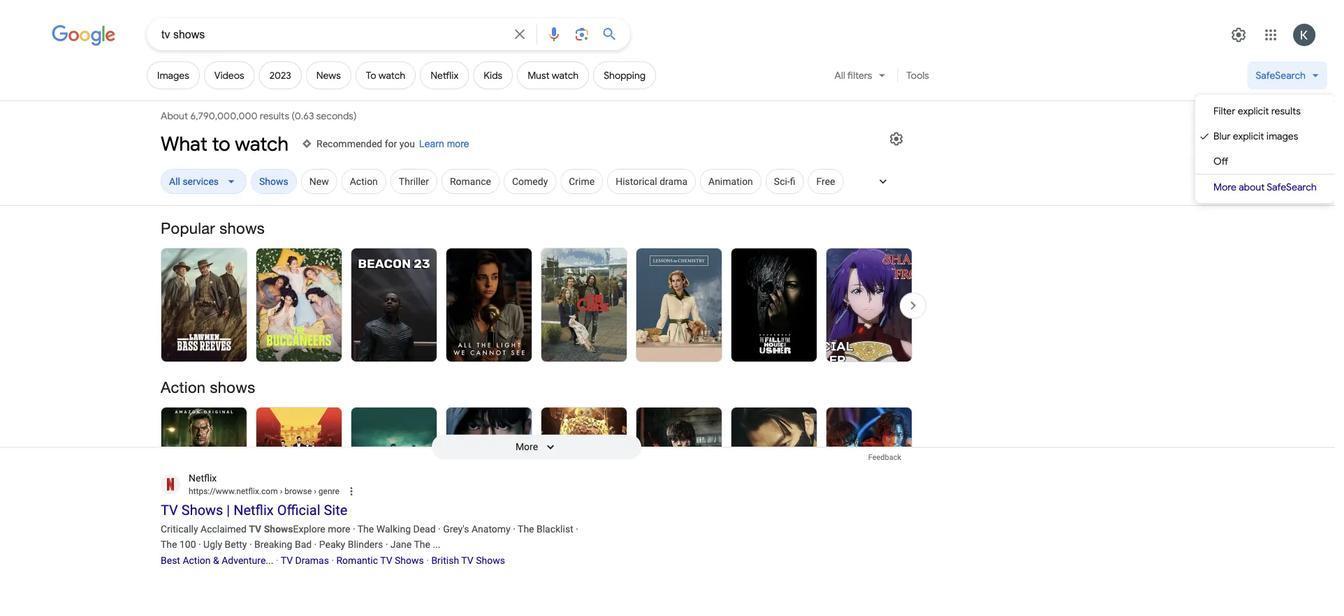 Task type: vqa. For each thing, say whether or not it's contained in the screenshot.
More
yes



Task type: describe. For each thing, give the bounding box(es) containing it.
netflix https://www.netflix.com › browse › genre
[[189, 473, 340, 497]]

· up blinders
[[353, 524, 355, 536]]

must
[[528, 69, 550, 82]]

watch for must watch
[[552, 69, 579, 82]]

crime
[[569, 176, 595, 187]]

you
[[400, 138, 415, 150]]

animation button
[[700, 169, 762, 197]]

site
[[324, 503, 348, 519]]

grey's
[[443, 524, 469, 536]]

shows down 'anatomy'
[[476, 555, 505, 567]]

shopping link
[[593, 61, 656, 89]]

about 6,790,000,000 results (0.63 seconds)
[[161, 110, 359, 122]]

what to watch heading
[[161, 131, 289, 157]]

ugly
[[203, 540, 222, 551]]

&
[[213, 555, 219, 567]]

filter explicit results
[[1214, 105, 1301, 117]]

action shows heading
[[161, 378, 913, 397]]

100
[[180, 540, 196, 551]]

more button
[[432, 435, 642, 460]]

add netflix element
[[431, 69, 459, 82]]

shopping
[[604, 69, 646, 82]]

· down breaking on the bottom
[[276, 555, 278, 567]]

peaky
[[319, 540, 345, 551]]

action for action shows
[[161, 378, 206, 396]]

free
[[817, 176, 835, 187]]

betty
[[225, 540, 247, 551]]

genre
[[319, 487, 340, 497]]

recommended
[[317, 138, 382, 150]]

historical
[[616, 176, 657, 187]]

videos link
[[204, 61, 255, 89]]

1 horizontal spatial the
[[358, 524, 374, 536]]

new button
[[301, 169, 337, 197]]

tv right british
[[461, 555, 474, 567]]

comedy button
[[504, 169, 556, 197]]

1 › from the left
[[280, 487, 283, 497]]

2 horizontal spatial the
[[518, 524, 534, 536]]

to watch
[[366, 69, 405, 82]]

none text field containing https://www.netflix.com
[[189, 486, 340, 498]]

3 ‎ from the left
[[431, 555, 431, 567]]

tv up critically
[[161, 503, 178, 519]]

netflix for netflix https://www.netflix.com › browse › genre
[[189, 473, 217, 484]]

critically acclaimed tv shows
[[161, 524, 293, 536]]

popular shows
[[161, 219, 265, 237]]

6,790,000,000
[[190, 110, 258, 122]]

· left jane
[[386, 540, 388, 551]]

british
[[431, 555, 459, 567]]

images
[[1267, 130, 1299, 142]]

best
[[161, 555, 180, 567]]

tools button
[[900, 61, 936, 89]]

best action & adventure... link
[[161, 555, 274, 567]]

blur explicit images link
[[1196, 124, 1335, 149]]

tools
[[907, 69, 929, 81]]

› browse › genre text field
[[278, 487, 340, 497]]

add to watch element
[[366, 69, 405, 82]]

tv down breaking on the bottom
[[281, 555, 293, 567]]

2023
[[270, 69, 291, 82]]

images
[[157, 69, 189, 82]]

drama
[[660, 176, 688, 187]]

comedy
[[512, 176, 548, 187]]

all services
[[169, 176, 219, 187]]

fi
[[790, 176, 796, 187]]

0 horizontal spatial the
[[161, 540, 177, 551]]

learn more link
[[419, 137, 469, 151]]

jane
[[390, 540, 412, 551]]

all for all services
[[169, 176, 180, 187]]

netflix link
[[420, 61, 469, 89]]

animation
[[709, 176, 753, 187]]

filter
[[1214, 105, 1236, 117]]

the ...
[[414, 540, 441, 551]]

more about safesearch link
[[1196, 175, 1335, 200]]

to
[[366, 69, 376, 82]]

what
[[161, 132, 208, 156]]

results for 6,790,000,000
[[260, 110, 289, 122]]

dramas
[[295, 555, 329, 567]]

watch for to watch
[[379, 69, 405, 82]]

|
[[227, 503, 230, 519]]

2 › from the left
[[314, 487, 317, 497]]

more inside explore more · the walking dead · grey's anatomy · the blacklist · the 100 · ugly betty · breaking bad · peaky blinders · jane the ...
[[328, 524, 350, 536]]

blur explicit images
[[1214, 130, 1299, 142]]

action button
[[342, 169, 386, 197]]

2 vertical spatial netflix
[[234, 503, 274, 519]]

action for action
[[350, 176, 378, 187]]

add kids element
[[484, 69, 503, 82]]

shows down jane
[[395, 555, 424, 567]]

anatomy
[[472, 524, 511, 536]]

search by voice image
[[546, 26, 563, 43]]

explicit for filter
[[1238, 105, 1269, 117]]

safesearch button
[[1248, 61, 1328, 95]]

critically
[[161, 524, 198, 536]]

sci-fi
[[774, 176, 796, 187]]

1 ‎ from the left
[[281, 555, 281, 567]]

shows up breaking on the bottom
[[264, 524, 293, 536]]

acclaimed
[[201, 524, 247, 536]]

british tv shows link
[[431, 555, 505, 567]]

google image
[[52, 25, 116, 46]]

off
[[1214, 155, 1229, 167]]

all services button
[[161, 169, 247, 197]]

tv down jane
[[380, 555, 392, 567]]

to
[[212, 132, 230, 156]]

blacklist
[[537, 524, 574, 536]]

· right blacklist
[[576, 524, 579, 536]]

thriller button
[[391, 169, 437, 197]]

images link
[[147, 61, 200, 89]]

historical drama
[[616, 176, 688, 187]]

popular
[[161, 219, 215, 237]]

about
[[1239, 181, 1265, 193]]

news link
[[306, 61, 351, 89]]

more for more about safesearch
[[1214, 181, 1237, 193]]



Task type: locate. For each thing, give the bounding box(es) containing it.
historical drama button
[[607, 169, 696, 197]]

0 vertical spatial all
[[835, 69, 846, 81]]

2 horizontal spatial netflix
[[431, 69, 459, 82]]

netflix
[[431, 69, 459, 82], [189, 473, 217, 484], [234, 503, 274, 519]]

· down peaky
[[332, 555, 334, 567]]

all inside popup button
[[835, 69, 846, 81]]

tv shows | netflix official site
[[161, 503, 348, 519]]

0 horizontal spatial watch
[[235, 132, 289, 156]]

1 vertical spatial shows
[[210, 378, 255, 396]]

results for explicit
[[1272, 105, 1301, 117]]

walking
[[376, 524, 411, 536]]

menu
[[1196, 95, 1335, 203]]

more about safesearch
[[1214, 181, 1317, 193]]

more right learn
[[447, 138, 469, 149]]

more inside recommended for you learn more
[[447, 138, 469, 149]]

safesearch
[[1256, 69, 1306, 81], [1267, 181, 1317, 193]]

0 vertical spatial safesearch
[[1256, 69, 1306, 81]]

explore
[[293, 524, 325, 536]]

0 horizontal spatial results
[[260, 110, 289, 122]]

›
[[280, 487, 283, 497], [314, 487, 317, 497]]

about
[[161, 110, 188, 122]]

more down off
[[1214, 181, 1237, 193]]

0 vertical spatial shows
[[220, 219, 265, 237]]

1 horizontal spatial more
[[1214, 181, 1237, 193]]

dead
[[413, 524, 436, 536]]

‎
[[281, 555, 281, 567], [336, 555, 336, 567], [431, 555, 431, 567]]

0 horizontal spatial all
[[169, 176, 180, 187]]

videos
[[214, 69, 244, 82]]

1 vertical spatial netflix
[[189, 473, 217, 484]]

explicit for blur
[[1233, 130, 1265, 142]]

to watch link
[[356, 61, 416, 89]]

shows for popular shows
[[220, 219, 265, 237]]

filters
[[848, 69, 872, 81]]

‎ down peaky
[[336, 555, 336, 567]]

all left filters
[[835, 69, 846, 81]]

None text field
[[189, 486, 340, 498]]

1 horizontal spatial all
[[835, 69, 846, 81]]

1 horizontal spatial more
[[447, 138, 469, 149]]

2023 link
[[259, 61, 302, 89]]

netflix right |
[[234, 503, 274, 519]]

breaking
[[254, 540, 292, 551]]

watch down about 6,790,000,000 results (0.63 seconds)
[[235, 132, 289, 156]]

action inside heading
[[161, 378, 206, 396]]

romance
[[450, 176, 491, 187]]

2 horizontal spatial ‎
[[431, 555, 431, 567]]

shows
[[220, 219, 265, 237], [210, 378, 255, 396]]

· right dead at the left
[[438, 524, 441, 536]]

watch inside heading
[[235, 132, 289, 156]]

shows button
[[251, 169, 297, 197]]

(0.63
[[292, 110, 314, 122]]

must watch link
[[517, 61, 589, 89]]

tv down tv shows | netflix official site
[[249, 524, 262, 536]]

netflix up the "https://www.netflix.com"
[[189, 473, 217, 484]]

best action & adventure... · ‎ tv dramas · ‎ romantic tv shows · ‎ british tv shows
[[161, 555, 505, 567]]

shows inside button
[[259, 176, 288, 187]]

· down the ...
[[426, 555, 429, 567]]

1 horizontal spatial results
[[1272, 105, 1301, 117]]

1 horizontal spatial ‎
[[336, 555, 336, 567]]

explore more · the walking dead · grey's anatomy · the blacklist · the 100 · ugly betty · breaking bad · peaky blinders · jane the ...
[[161, 524, 579, 551]]

2 horizontal spatial watch
[[552, 69, 579, 82]]

add must watch element
[[528, 69, 579, 82]]

what to watch
[[161, 132, 289, 156]]

all filters
[[835, 69, 872, 81]]

· right betty
[[249, 540, 252, 551]]

bad
[[295, 540, 312, 551]]

add 2023 element
[[270, 69, 291, 82]]

shows left |
[[182, 503, 223, 519]]

blur
[[1214, 130, 1231, 142]]

shows left 'new'
[[259, 176, 288, 187]]

all filters button
[[826, 61, 896, 95]]

recommended for you learn more
[[317, 138, 469, 150]]

the up blinders
[[358, 524, 374, 536]]

romantic
[[336, 555, 378, 567]]

all for all filters
[[835, 69, 846, 81]]

feedback button
[[857, 448, 913, 468]]

https://www.netflix.com
[[189, 487, 278, 497]]

sci-fi button
[[766, 169, 804, 197]]

explicit right blur
[[1233, 130, 1265, 142]]

netflix inside netflix https://www.netflix.com › browse › genre
[[189, 473, 217, 484]]

safesearch up filter explicit results link
[[1256, 69, 1306, 81]]

browse
[[285, 487, 312, 497]]

tv
[[161, 503, 178, 519], [249, 524, 262, 536], [281, 555, 293, 567], [380, 555, 392, 567], [461, 555, 474, 567]]

results up images
[[1272, 105, 1301, 117]]

1 vertical spatial more
[[516, 442, 538, 453]]

0 vertical spatial more
[[1214, 181, 1237, 193]]

more for more
[[516, 442, 538, 453]]

free button
[[808, 169, 844, 197]]

0 vertical spatial more
[[447, 138, 469, 149]]

watch right to
[[379, 69, 405, 82]]

0 horizontal spatial ›
[[280, 487, 283, 497]]

1 vertical spatial safesearch
[[1267, 181, 1317, 193]]

· right 100
[[198, 540, 201, 551]]

adventure...
[[222, 555, 274, 567]]

the up best
[[161, 540, 177, 551]]

romance button
[[442, 169, 500, 197]]

watch right must
[[552, 69, 579, 82]]

0 horizontal spatial ‎
[[281, 555, 281, 567]]

the
[[358, 524, 374, 536], [518, 524, 534, 536], [161, 540, 177, 551]]

kids
[[484, 69, 503, 82]]

1 horizontal spatial netflix
[[234, 503, 274, 519]]

search by image image
[[574, 26, 591, 43]]

services
[[183, 176, 219, 187]]

‎ down breaking on the bottom
[[281, 555, 281, 567]]

0 horizontal spatial netflix
[[189, 473, 217, 484]]

learn
[[419, 138, 444, 149]]

filter explicit results link
[[1196, 99, 1335, 124]]

kids link
[[473, 61, 513, 89]]

0 vertical spatial action
[[350, 176, 378, 187]]

more inside button
[[516, 442, 538, 453]]

more inside menu
[[1214, 181, 1237, 193]]

more
[[1214, 181, 1237, 193], [516, 442, 538, 453]]

results left (0.63
[[260, 110, 289, 122]]

0 vertical spatial netflix
[[431, 69, 459, 82]]

1 vertical spatial more
[[328, 524, 350, 536]]

action
[[350, 176, 378, 187], [161, 378, 206, 396], [183, 555, 211, 567]]

all left services
[[169, 176, 180, 187]]

new
[[309, 176, 329, 187]]

·
[[353, 524, 355, 536], [438, 524, 441, 536], [513, 524, 516, 536], [576, 524, 579, 536], [198, 540, 201, 551], [249, 540, 252, 551], [314, 540, 317, 551], [386, 540, 388, 551], [276, 555, 278, 567], [332, 555, 334, 567], [426, 555, 429, 567]]

the left blacklist
[[518, 524, 534, 536]]

0 horizontal spatial more
[[328, 524, 350, 536]]

safesearch inside dropdown button
[[1256, 69, 1306, 81]]

action shows
[[161, 378, 255, 396]]

› left genre
[[314, 487, 317, 497]]

· right bad
[[314, 540, 317, 551]]

0 vertical spatial explicit
[[1238, 105, 1269, 117]]

netflix for netflix
[[431, 69, 459, 82]]

feedback
[[868, 453, 902, 462]]

· right 'anatomy'
[[513, 524, 516, 536]]

1 vertical spatial action
[[161, 378, 206, 396]]

action inside button
[[350, 176, 378, 187]]

results
[[1272, 105, 1301, 117], [260, 110, 289, 122]]

more down action shows heading
[[516, 442, 538, 453]]

seconds)
[[316, 110, 357, 122]]

thriller
[[399, 176, 429, 187]]

menu containing filter explicit results
[[1196, 95, 1335, 203]]

2 ‎ from the left
[[336, 555, 336, 567]]

1 vertical spatial all
[[169, 176, 180, 187]]

explicit inside 'link'
[[1233, 130, 1265, 142]]

1 horizontal spatial watch
[[379, 69, 405, 82]]

netflix left "kids"
[[431, 69, 459, 82]]

shows for action shows
[[210, 378, 255, 396]]

for
[[385, 138, 397, 150]]

crime button
[[561, 169, 603, 197]]

explicit up blur explicit images
[[1238, 105, 1269, 117]]

‎ down the ...
[[431, 555, 431, 567]]

None search field
[[0, 17, 630, 50]]

tv dramas link
[[281, 555, 329, 567]]

sci-
[[774, 176, 790, 187]]

more up peaky
[[328, 524, 350, 536]]

0 horizontal spatial more
[[516, 442, 538, 453]]

romantic tv shows link
[[336, 555, 424, 567]]

1 horizontal spatial ›
[[314, 487, 317, 497]]

› left browse at the bottom of page
[[280, 487, 283, 497]]

official
[[277, 503, 320, 519]]

Search search field
[[161, 27, 503, 44]]

all
[[835, 69, 846, 81], [169, 176, 180, 187]]

2 vertical spatial action
[[183, 555, 211, 567]]

1 vertical spatial explicit
[[1233, 130, 1265, 142]]

watch
[[379, 69, 405, 82], [552, 69, 579, 82], [235, 132, 289, 156]]

all inside popup button
[[169, 176, 180, 187]]

popular shows heading
[[161, 219, 913, 238]]

off link
[[1196, 149, 1335, 174]]

safesearch down off 'link'
[[1267, 181, 1317, 193]]



